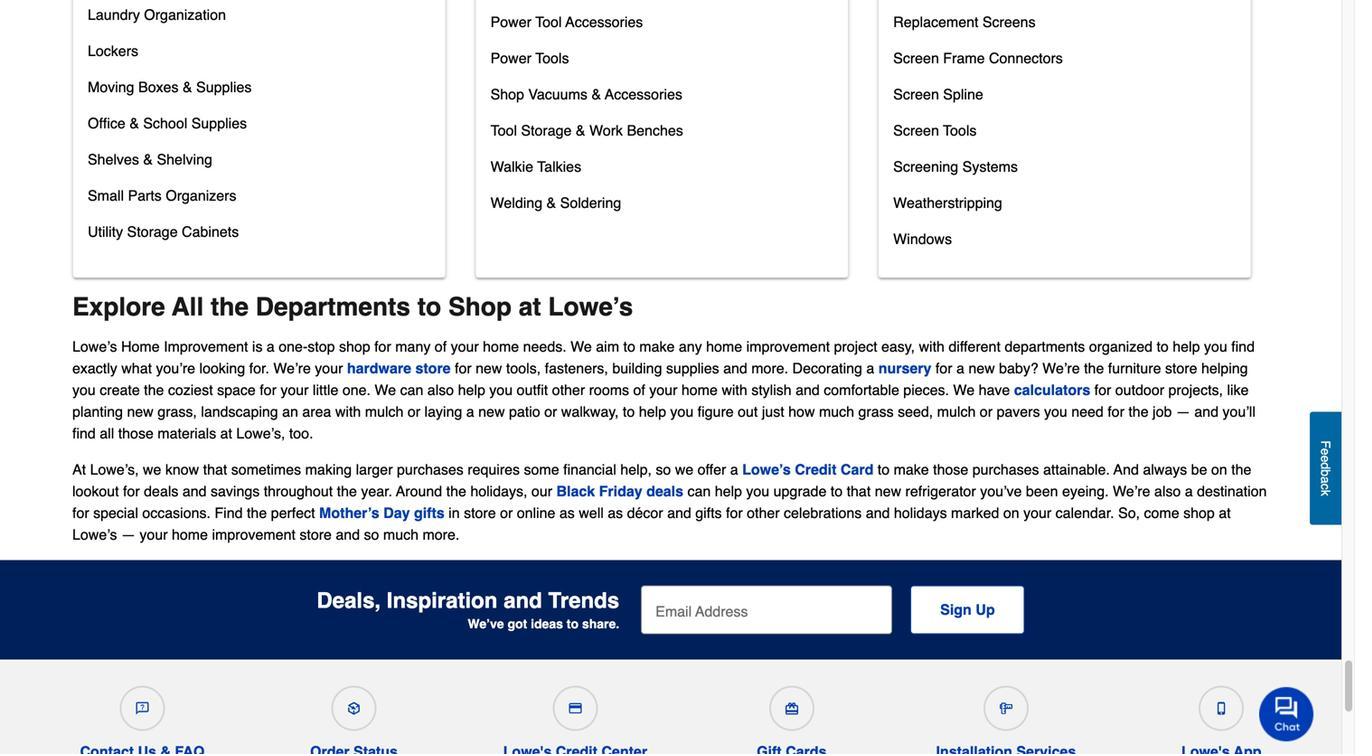Task type: vqa. For each thing, say whether or not it's contained in the screenshot.
the improvement inside in store or online as well as décor and gifts for other celebrations and holidays marked on your calendar. So, come shop at Lowe's — your home improvement store and so much more.
yes



Task type: locate. For each thing, give the bounding box(es) containing it.
2 vertical spatial at
[[1220, 505, 1232, 521]]

create
[[100, 382, 140, 398]]

outfit
[[517, 382, 548, 398]]

for inside lowe's home improvement is a one-stop shop for many of your home needs. we aim to make any home improvement project easy, with different departments organized to help you find exactly what you're looking for. we're your
[[375, 338, 391, 355]]

0 vertical spatial tools
[[536, 50, 569, 66]]

store up projects,
[[1166, 360, 1198, 377]]

sign
[[941, 601, 972, 618]]

tool up the walkie
[[491, 122, 517, 139]]

accessories up benches
[[605, 86, 683, 103]]

the
[[211, 293, 249, 322], [1085, 360, 1105, 377], [144, 382, 164, 398], [1129, 403, 1149, 420], [1232, 461, 1252, 478], [337, 483, 357, 500], [447, 483, 467, 500], [247, 505, 267, 521]]

frame
[[944, 50, 986, 66]]

lowe's inside in store or online as well as décor and gifts for other celebrations and holidays marked on your calendar. so, come shop at lowe's — your home improvement store and so much more.
[[72, 526, 117, 543]]

and right the décor
[[668, 505, 692, 521]]

lowe's, down landscaping
[[236, 425, 285, 442]]

a down be at the bottom of page
[[1186, 483, 1194, 500]]

moving boxes & supplies link
[[88, 75, 252, 111]]

that down card
[[847, 483, 871, 500]]

1 vertical spatial screen
[[894, 86, 940, 103]]

1 vertical spatial shop
[[1184, 505, 1216, 521]]

your right many
[[451, 338, 479, 355]]

cabinets
[[182, 223, 239, 240]]

throughout
[[264, 483, 333, 500]]

shop up hardware
[[339, 338, 371, 355]]

supplies
[[667, 360, 720, 377]]

and down 'know'
[[183, 483, 207, 500]]

furniture
[[1109, 360, 1162, 377]]

mother's day gifts link
[[319, 505, 445, 521]]

0 vertical spatial so
[[656, 461, 671, 478]]

0 vertical spatial those
[[118, 425, 154, 442]]

tools,
[[507, 360, 541, 377]]

share.
[[582, 617, 620, 632]]

2 e from the top
[[1319, 455, 1334, 462]]

needs.
[[523, 338, 567, 355]]

with inside for a new baby? we're the furniture store helping you create the coziest space for your little one. we can also help you outfit other rooms of your home with stylish and comfortable pieces. we have
[[722, 382, 748, 398]]

screen for screen tools
[[894, 122, 940, 139]]

2 vertical spatial with
[[335, 403, 361, 420]]

1 horizontal spatial —
[[1177, 403, 1191, 420]]

deals inside the to make those purchases attainable. and always be on the lookout for deals and savings throughout the year. around the holidays, our
[[144, 483, 179, 500]]

1 horizontal spatial purchases
[[973, 461, 1040, 478]]

1 horizontal spatial storage
[[521, 122, 572, 139]]

1 horizontal spatial lowe's,
[[236, 425, 285, 442]]

to up celebrations
[[831, 483, 843, 500]]

1 vertical spatial of
[[634, 382, 646, 398]]

seed,
[[898, 403, 934, 420]]

you
[[1205, 338, 1228, 355], [72, 382, 96, 398], [490, 382, 513, 398], [671, 403, 694, 420], [1045, 403, 1068, 420], [747, 483, 770, 500]]

new left patio
[[479, 403, 505, 420]]

find left the "all"
[[72, 425, 96, 442]]

welding
[[491, 194, 543, 211]]

new
[[476, 360, 502, 377], [969, 360, 996, 377], [127, 403, 154, 420], [479, 403, 505, 420], [875, 483, 902, 500]]

1 horizontal spatial also
[[1155, 483, 1182, 500]]

— inside in store or online as well as décor and gifts for other celebrations and holidays marked on your calendar. so, come shop at lowe's — your home improvement store and so much more.
[[121, 526, 136, 543]]

help up laying at the left bottom of the page
[[458, 382, 486, 398]]

gift card image
[[786, 702, 799, 715]]

small parts organizers
[[88, 187, 237, 204]]

2 purchases from the left
[[973, 461, 1040, 478]]

0 vertical spatial on
[[1212, 461, 1228, 478]]

so down mother's day gifts
[[364, 526, 379, 543]]

comfortable
[[824, 382, 900, 398]]

0 horizontal spatial of
[[435, 338, 447, 355]]

1 vertical spatial lowe's,
[[90, 461, 139, 478]]

1 screen from the top
[[894, 50, 940, 66]]

a down different
[[957, 360, 965, 377]]

stylish
[[752, 382, 792, 398]]

Email Address email field
[[641, 586, 893, 635]]

a inside lowe's home improvement is a one-stop shop for many of your home needs. we aim to make any home improvement project easy, with different departments organized to help you find exactly what you're looking for. we're your
[[267, 338, 275, 355]]

2 vertical spatial screen
[[894, 122, 940, 139]]

for up special
[[123, 483, 140, 500]]

for outdoor projects, like planting new grass, landscaping an area with mulch or laying a new patio or walkway, to help you figure out just how much grass seed, mulch or pavers you need for the job — and you'll find all those materials at lowe's, too.
[[72, 382, 1256, 442]]

and inside for a new baby? we're the furniture store helping you create the coziest space for your little one. we can also help you outfit other rooms of your home with stylish and comfortable pieces. we have
[[796, 382, 820, 398]]

around
[[396, 483, 443, 500]]

shop vacuums & accessories link
[[491, 82, 683, 118]]

walkie
[[491, 158, 534, 175]]

0 vertical spatial more.
[[752, 360, 789, 377]]

a inside for outdoor projects, like planting new grass, landscaping an area with mulch or laying a new patio or walkway, to help you figure out just how much grass seed, mulch or pavers you need for the job — and you'll find all those materials at lowe's, too.
[[467, 403, 475, 420]]

0 vertical spatial shop
[[491, 86, 525, 103]]

new down different
[[969, 360, 996, 377]]

0 horizontal spatial at
[[220, 425, 232, 442]]

can inside can help you upgrade to that new refrigerator you've been eyeing. we're also a destination for special occasions. find the perfect
[[688, 483, 711, 500]]

that
[[203, 461, 227, 478], [847, 483, 871, 500]]

2 gifts from the left
[[696, 505, 722, 521]]

screen up screen tools
[[894, 86, 940, 103]]

1 horizontal spatial with
[[722, 382, 748, 398]]

to inside for outdoor projects, like planting new grass, landscaping an area with mulch or laying a new patio or walkway, to help you figure out just how much grass seed, mulch or pavers you need for the job — and you'll find all those materials at lowe's, too.
[[623, 403, 635, 420]]

credit card image
[[569, 702, 582, 715]]

improvement
[[747, 338, 830, 355], [212, 526, 296, 543]]

utility
[[88, 223, 123, 240]]

fasteners,
[[545, 360, 609, 377]]

you down the calculators 'link' on the right bottom of page
[[1045, 403, 1068, 420]]

much
[[820, 403, 855, 420], [383, 526, 419, 543]]

can down hardware store link
[[400, 382, 424, 398]]

help inside for a new baby? we're the furniture store helping you create the coziest space for your little one. we can also help you outfit other rooms of your home with stylish and comfortable pieces. we have
[[458, 382, 486, 398]]

0 horizontal spatial as
[[560, 505, 575, 521]]

we're inside can help you upgrade to that new refrigerator you've been eyeing. we're also a destination for special occasions. find the perfect
[[1114, 483, 1151, 500]]

& right boxes
[[183, 79, 192, 95]]

make up "refrigerator"
[[894, 461, 930, 478]]

you inside can help you upgrade to that new refrigerator you've been eyeing. we're also a destination for special occasions. find the perfect
[[747, 483, 770, 500]]

with inside for outdoor projects, like planting new grass, landscaping an area with mulch or laying a new patio or walkway, to help you figure out just how much grass seed, mulch or pavers you need for the job — and you'll find all those materials at lowe's, too.
[[335, 403, 361, 420]]

0 vertical spatial —
[[1177, 403, 1191, 420]]

& up tool storage & work benches
[[592, 86, 602, 103]]

we left 'know'
[[143, 461, 161, 478]]

new inside for a new baby? we're the furniture store helping you create the coziest space for your little one. we can also help you outfit other rooms of your home with stylish and comfortable pieces. we have
[[969, 360, 996, 377]]

1 horizontal spatial find
[[1232, 338, 1256, 355]]

those right the "all"
[[118, 425, 154, 442]]

0 horizontal spatial improvement
[[212, 526, 296, 543]]

& right shelves at the left of page
[[143, 151, 153, 168]]

1 mulch from the left
[[365, 403, 404, 420]]

power up vacuums
[[491, 50, 532, 66]]

1 horizontal spatial we're
[[1043, 360, 1081, 377]]

gifts down offer
[[696, 505, 722, 521]]

— down special
[[121, 526, 136, 543]]

1 horizontal spatial make
[[894, 461, 930, 478]]

2 horizontal spatial at
[[1220, 505, 1232, 521]]

1 horizontal spatial of
[[634, 382, 646, 398]]

find
[[1232, 338, 1256, 355], [72, 425, 96, 442]]

making
[[305, 461, 352, 478]]

mulch down 'one.'
[[365, 403, 404, 420]]

of down hardware store for new tools, fasteners, building supplies and more. decorating a nursery
[[634, 382, 646, 398]]

0 horizontal spatial that
[[203, 461, 227, 478]]

& right office
[[130, 115, 139, 132]]

is
[[252, 338, 263, 355]]

as down black
[[560, 505, 575, 521]]

0 horizontal spatial gifts
[[414, 505, 445, 521]]

we're up so,
[[1114, 483, 1151, 500]]

&
[[183, 79, 192, 95], [592, 86, 602, 103], [130, 115, 139, 132], [576, 122, 586, 139], [143, 151, 153, 168], [547, 194, 557, 211]]

0 vertical spatial lowe's,
[[236, 425, 285, 442]]

deals up occasions. on the bottom left of page
[[144, 483, 179, 500]]

1 vertical spatial power
[[491, 50, 532, 66]]

2 power from the top
[[491, 50, 532, 66]]

0 horizontal spatial also
[[428, 382, 454, 398]]

with up out
[[722, 382, 748, 398]]

power tool accessories
[[491, 14, 643, 30]]

on right be at the bottom of page
[[1212, 461, 1228, 478]]

screen
[[894, 50, 940, 66], [894, 86, 940, 103], [894, 122, 940, 139]]

much inside in store or online as well as décor and gifts for other celebrations and holidays marked on your calendar. so, come shop at lowe's — your home improvement store and so much more.
[[383, 526, 419, 543]]

1 vertical spatial more.
[[423, 526, 460, 543]]

at inside in store or online as well as décor and gifts for other celebrations and holidays marked on your calendar. so, come shop at lowe's — your home improvement store and so much more.
[[1220, 505, 1232, 521]]

we inside lowe's home improvement is a one-stop shop for many of your home needs. we aim to make any home improvement project easy, with different departments organized to help you find exactly what you're looking for. we're your
[[571, 338, 592, 355]]

0 horizontal spatial purchases
[[397, 461, 464, 478]]

1 vertical spatial supplies
[[192, 115, 247, 132]]

1 gifts from the left
[[414, 505, 445, 521]]

other down fasteners,
[[552, 382, 585, 398]]

of right many
[[435, 338, 447, 355]]

lowe's, inside for outdoor projects, like planting new grass, landscaping an area with mulch or laying a new patio or walkway, to help you figure out just how much grass seed, mulch or pavers you need for the job — and you'll find all those materials at lowe's, too.
[[236, 425, 285, 442]]

1 horizontal spatial that
[[847, 483, 871, 500]]

more. inside in store or online as well as décor and gifts for other celebrations and holidays marked on your calendar. so, come shop at lowe's — your home improvement store and so much more.
[[423, 526, 460, 543]]

0 horizontal spatial on
[[1004, 505, 1020, 521]]

0 vertical spatial can
[[400, 382, 424, 398]]

supplies for moving boxes & supplies
[[196, 79, 252, 95]]

1 vertical spatial on
[[1004, 505, 1020, 521]]

1 horizontal spatial tools
[[944, 122, 977, 139]]

and right supplies
[[724, 360, 748, 377]]

lowe's
[[549, 293, 633, 322], [72, 338, 117, 355], [743, 461, 791, 478], [72, 526, 117, 543]]

improvement down find
[[212, 526, 296, 543]]

help down offer
[[715, 483, 743, 500]]

you inside lowe's home improvement is a one-stop shop for many of your home needs. we aim to make any home improvement project easy, with different departments organized to help you find exactly what you're looking for. we're your
[[1205, 338, 1228, 355]]

we up fasteners,
[[571, 338, 592, 355]]

0 vertical spatial power
[[491, 14, 532, 30]]

shop up tools,
[[449, 293, 512, 322]]

you down tools,
[[490, 382, 513, 398]]

0 vertical spatial also
[[428, 382, 454, 398]]

new inside can help you upgrade to that new refrigerator you've been eyeing. we're also a destination for special occasions. find the perfect
[[875, 483, 902, 500]]

screening systems
[[894, 158, 1019, 175]]

0 vertical spatial shop
[[339, 338, 371, 355]]

storage
[[521, 122, 572, 139], [127, 223, 178, 240]]

0 horizontal spatial —
[[121, 526, 136, 543]]

and
[[724, 360, 748, 377], [796, 382, 820, 398], [1195, 403, 1219, 420], [183, 483, 207, 500], [668, 505, 692, 521], [866, 505, 891, 521], [336, 526, 360, 543], [504, 589, 543, 613]]

other inside in store or online as well as décor and gifts for other celebrations and holidays marked on your calendar. so, come shop at lowe's — your home improvement store and so much more.
[[747, 505, 780, 521]]

1 vertical spatial can
[[688, 483, 711, 500]]

landscaping
[[201, 403, 278, 420]]

a up k
[[1319, 476, 1334, 484]]

our
[[532, 483, 553, 500]]

improvement
[[164, 338, 248, 355]]

make up hardware store for new tools, fasteners, building supplies and more. decorating a nursery
[[640, 338, 675, 355]]

just
[[762, 403, 785, 420]]

home right any
[[707, 338, 743, 355]]

we're
[[273, 360, 311, 377], [1043, 360, 1081, 377], [1114, 483, 1151, 500]]

0 horizontal spatial other
[[552, 382, 585, 398]]

windows link
[[894, 227, 953, 263]]

explore all the departments to shop at lowe's
[[72, 293, 633, 322]]

0 vertical spatial much
[[820, 403, 855, 420]]

tools down power tool accessories link at top
[[536, 50, 569, 66]]

1 horizontal spatial other
[[747, 505, 780, 521]]

lowe's inside lowe's home improvement is a one-stop shop for many of your home needs. we aim to make any home improvement project easy, with different departments organized to help you find exactly what you're looking for. we're your
[[72, 338, 117, 355]]

you left the 'upgrade'
[[747, 483, 770, 500]]

helping
[[1202, 360, 1249, 377]]

0 vertical spatial storage
[[521, 122, 572, 139]]

0 horizontal spatial can
[[400, 382, 424, 398]]

0 vertical spatial find
[[1232, 338, 1256, 355]]

laundry organization
[[88, 6, 226, 23]]

black friday deals
[[557, 483, 684, 500]]

the down outdoor
[[1129, 403, 1149, 420]]

1 horizontal spatial so
[[656, 461, 671, 478]]

help up projects,
[[1173, 338, 1201, 355]]

sign up form
[[641, 586, 1025, 635]]

need
[[1072, 403, 1104, 420]]

0 horizontal spatial those
[[118, 425, 154, 442]]

and inside deals, inspiration and trends we've got ideas to share.
[[504, 589, 543, 613]]

at up needs.
[[519, 293, 541, 322]]

project
[[834, 338, 878, 355]]

shop inside lowe's home improvement is a one-stop shop for many of your home needs. we aim to make any home improvement project easy, with different departments organized to help you find exactly what you're looking for. we're your
[[339, 338, 371, 355]]

1 vertical spatial so
[[364, 526, 379, 543]]

0 horizontal spatial we
[[375, 382, 396, 398]]

of
[[435, 338, 447, 355], [634, 382, 646, 398]]

0 horizontal spatial make
[[640, 338, 675, 355]]

1 horizontal spatial deals
[[647, 483, 684, 500]]

1 horizontal spatial we
[[571, 338, 592, 355]]

find inside for outdoor projects, like planting new grass, landscaping an area with mulch or laying a new patio or walkway, to help you figure out just how much grass seed, mulch or pavers you need for the job — and you'll find all those materials at lowe's, too.
[[72, 425, 96, 442]]

1 vertical spatial tools
[[944, 122, 977, 139]]

0 horizontal spatial so
[[364, 526, 379, 543]]

1 e from the top
[[1319, 448, 1334, 455]]

1 vertical spatial also
[[1155, 483, 1182, 500]]

upgrade
[[774, 483, 827, 500]]

we're up the calculators 'link' on the right bottom of page
[[1043, 360, 1081, 377]]

we down hardware
[[375, 382, 396, 398]]

1 deals from the left
[[144, 483, 179, 500]]

0 horizontal spatial we
[[143, 461, 161, 478]]

0 horizontal spatial mulch
[[365, 403, 404, 420]]

a right laying at the left bottom of the page
[[467, 403, 475, 420]]

purchases up you've
[[973, 461, 1040, 478]]

accessories up shop vacuums & accessories
[[566, 14, 643, 30]]

c
[[1319, 484, 1334, 490]]

0 horizontal spatial tools
[[536, 50, 569, 66]]

and down mother's at left bottom
[[336, 526, 360, 543]]

1 vertical spatial —
[[121, 526, 136, 543]]

area
[[302, 403, 331, 420]]

black friday deals link
[[557, 483, 684, 500]]

new left tools,
[[476, 360, 502, 377]]

vacuums
[[529, 86, 588, 103]]

3 screen from the top
[[894, 122, 940, 139]]

supplies right boxes
[[196, 79, 252, 95]]

and up how in the bottom of the page
[[796, 382, 820, 398]]

customer care image
[[136, 702, 149, 715]]

0 vertical spatial at
[[519, 293, 541, 322]]

to right card
[[878, 461, 890, 478]]

2 screen from the top
[[894, 86, 940, 103]]

come
[[1145, 505, 1180, 521]]

a inside button
[[1319, 476, 1334, 484]]

also inside for a new baby? we're the furniture store helping you create the coziest space for your little one. we can also help you outfit other rooms of your home with stylish and comfortable pieces. we have
[[428, 382, 454, 398]]

for inside the to make those purchases attainable. and always be on the lookout for deals and savings throughout the year. around the holidays, our
[[123, 483, 140, 500]]

f e e d b a c k button
[[1311, 412, 1342, 525]]

0 vertical spatial other
[[552, 382, 585, 398]]

screen spline link
[[894, 82, 984, 118]]

gifts
[[414, 505, 445, 521], [696, 505, 722, 521]]

1 vertical spatial other
[[747, 505, 780, 521]]

home down supplies
[[682, 382, 718, 398]]

mulch down pieces.
[[938, 403, 976, 420]]

1 horizontal spatial we
[[675, 461, 694, 478]]

d
[[1319, 462, 1334, 469]]

0 horizontal spatial more.
[[423, 526, 460, 543]]

that up savings
[[203, 461, 227, 478]]

for
[[375, 338, 391, 355], [455, 360, 472, 377], [936, 360, 953, 377], [260, 382, 277, 398], [1095, 382, 1112, 398], [1108, 403, 1125, 420], [123, 483, 140, 500], [72, 505, 89, 521], [726, 505, 743, 521]]

and left "holidays"
[[866, 505, 891, 521]]

refrigerator
[[906, 483, 977, 500]]

you up helping
[[1205, 338, 1228, 355]]

tools for power tools
[[536, 50, 569, 66]]

we
[[143, 461, 161, 478], [675, 461, 694, 478]]

1 horizontal spatial much
[[820, 403, 855, 420]]

can down offer
[[688, 483, 711, 500]]

0 horizontal spatial tool
[[491, 122, 517, 139]]

1 horizontal spatial as
[[608, 505, 623, 521]]

1 vertical spatial with
[[722, 382, 748, 398]]

e up d
[[1319, 448, 1334, 455]]

1 vertical spatial those
[[934, 461, 969, 478]]

accessories
[[566, 14, 643, 30], [605, 86, 683, 103]]

to down rooms
[[623, 403, 635, 420]]

k
[[1319, 490, 1334, 496]]

tool up power tools on the left of the page
[[536, 14, 562, 30]]

purchases up 'around'
[[397, 461, 464, 478]]

1 we from the left
[[143, 461, 161, 478]]

power for power tools
[[491, 50, 532, 66]]

2 we from the left
[[675, 461, 694, 478]]

1 vertical spatial at
[[220, 425, 232, 442]]

screening
[[894, 158, 959, 175]]

at lowe's, we know that sometimes making larger purchases requires some financial help, so we offer a lowe's credit card
[[72, 461, 874, 478]]

planting
[[72, 403, 123, 420]]

offer
[[698, 461, 727, 478]]

1 vertical spatial storage
[[127, 223, 178, 240]]

lowe's up exactly
[[72, 338, 117, 355]]

patio
[[509, 403, 541, 420]]

at down landscaping
[[220, 425, 232, 442]]

supplies
[[196, 79, 252, 95], [192, 115, 247, 132]]

mother's
[[319, 505, 380, 521]]

other
[[552, 382, 585, 398], [747, 505, 780, 521]]

1 horizontal spatial tool
[[536, 14, 562, 30]]

those up "refrigerator"
[[934, 461, 969, 478]]

we're down one-
[[273, 360, 311, 377]]

storage up walkie talkies in the top left of the page
[[521, 122, 572, 139]]

calculators
[[1015, 382, 1091, 398]]

celebrations
[[784, 505, 862, 521]]

1 vertical spatial find
[[72, 425, 96, 442]]

0 horizontal spatial we're
[[273, 360, 311, 377]]

so inside in store or online as well as décor and gifts for other celebrations and holidays marked on your calendar. so, come shop at lowe's — your home improvement store and so much more.
[[364, 526, 379, 543]]

1 power from the top
[[491, 14, 532, 30]]

those inside the to make those purchases attainable. and always be on the lookout for deals and savings throughout the year. around the holidays, our
[[934, 461, 969, 478]]

0 vertical spatial of
[[435, 338, 447, 355]]

f e e d b a c k
[[1319, 441, 1334, 496]]

2 horizontal spatial with
[[919, 338, 945, 355]]

those inside for outdoor projects, like planting new grass, landscaping an area with mulch or laying a new patio or walkway, to help you figure out just how much grass seed, mulch or pavers you need for the job — and you'll find all those materials at lowe's, too.
[[118, 425, 154, 442]]

0 horizontal spatial deals
[[144, 483, 179, 500]]

with inside lowe's home improvement is a one-stop shop for many of your home needs. we aim to make any home improvement project easy, with different departments organized to help you find exactly what you're looking for. we're your
[[919, 338, 945, 355]]

1 horizontal spatial can
[[688, 483, 711, 500]]

at down destination
[[1220, 505, 1232, 521]]

know
[[165, 461, 199, 478]]

1 vertical spatial that
[[847, 483, 871, 500]]

tools for screen tools
[[944, 122, 977, 139]]

more. down in
[[423, 526, 460, 543]]

0 horizontal spatial much
[[383, 526, 419, 543]]

0 vertical spatial make
[[640, 338, 675, 355]]

a
[[267, 338, 275, 355], [867, 360, 875, 377], [957, 360, 965, 377], [467, 403, 475, 420], [731, 461, 739, 478], [1319, 476, 1334, 484], [1186, 483, 1194, 500]]

1 vertical spatial shop
[[449, 293, 512, 322]]

improvement up decorating
[[747, 338, 830, 355]]

or down holidays, at bottom
[[500, 505, 513, 521]]

store down perfect
[[300, 526, 332, 543]]

shop right the come
[[1184, 505, 1216, 521]]

1 horizontal spatial on
[[1212, 461, 1228, 478]]

more. up stylish
[[752, 360, 789, 377]]

0 horizontal spatial storage
[[127, 223, 178, 240]]

0 vertical spatial supplies
[[196, 79, 252, 95]]



Task type: describe. For each thing, give the bounding box(es) containing it.
pavers
[[997, 403, 1041, 420]]

online
[[517, 505, 556, 521]]

to inside the to make those purchases attainable. and always be on the lookout for deals and savings throughout the year. around the holidays, our
[[878, 461, 890, 478]]

to inside deals, inspiration and trends we've got ideas to share.
[[567, 617, 579, 632]]

you down exactly
[[72, 382, 96, 398]]

new down 'create'
[[127, 403, 154, 420]]

hardware store for new tools, fasteners, building supplies and more. decorating a nursery
[[347, 360, 932, 377]]

your up an
[[281, 382, 309, 398]]

1 as from the left
[[560, 505, 575, 521]]

lowe's credit card link
[[743, 461, 874, 478]]

supplies for office & school supplies
[[192, 115, 247, 132]]

of inside lowe's home improvement is a one-stop shop for many of your home needs. we aim to make any home improvement project easy, with different departments organized to help you find exactly what you're looking for. we're your
[[435, 338, 447, 355]]

deals,
[[317, 589, 381, 613]]

office & school supplies
[[88, 115, 247, 132]]

power for power tool accessories
[[491, 14, 532, 30]]

boxes
[[138, 79, 179, 95]]

you left figure
[[671, 403, 694, 420]]

little
[[313, 382, 339, 398]]

organization
[[144, 6, 226, 23]]

grass,
[[158, 403, 197, 420]]

work
[[590, 122, 623, 139]]

to up many
[[418, 293, 442, 322]]

the right all
[[211, 293, 249, 322]]

1 purchases from the left
[[397, 461, 464, 478]]

inspiration
[[387, 589, 498, 613]]

and inside the to make those purchases attainable. and always be on the lookout for deals and savings throughout the year. around the holidays, our
[[183, 483, 207, 500]]

the down the organized at the top
[[1085, 360, 1105, 377]]

or left laying at the left bottom of the page
[[408, 403, 421, 420]]

— inside for outdoor projects, like planting new grass, landscaping an area with mulch or laying a new patio or walkway, to help you figure out just how much grass seed, mulch or pavers you need for the job — and you'll find all those materials at lowe's, too.
[[1177, 403, 1191, 420]]

& down walkie talkies link
[[547, 194, 557, 211]]

1 vertical spatial accessories
[[605, 86, 683, 103]]

for up laying at the left bottom of the page
[[455, 360, 472, 377]]

lockers
[[88, 42, 138, 59]]

your down hardware store for new tools, fasteners, building supplies and more. decorating a nursery
[[650, 382, 678, 398]]

all
[[172, 293, 204, 322]]

occasions.
[[142, 505, 211, 521]]

destination
[[1198, 483, 1268, 500]]

find
[[215, 505, 243, 521]]

replacement screens
[[894, 14, 1036, 30]]

one-
[[279, 338, 308, 355]]

like
[[1228, 382, 1250, 398]]

the down what on the left top of the page
[[144, 382, 164, 398]]

lowe's home improvement is a one-stop shop for many of your home needs. we aim to make any home improvement project easy, with different departments organized to help you find exactly what you're looking for. we're your
[[72, 338, 1256, 377]]

home inside for a new baby? we're the furniture store helping you create the coziest space for your little one. we can also help you outfit other rooms of your home with stylish and comfortable pieces. we have
[[682, 382, 718, 398]]

purchases inside the to make those purchases attainable. and always be on the lookout for deals and savings throughout the year. around the holidays, our
[[973, 461, 1040, 478]]

what
[[121, 360, 152, 377]]

that inside can help you upgrade to that new refrigerator you've been eyeing. we're also a destination for special occasions. find the perfect
[[847, 483, 871, 500]]

1 vertical spatial tool
[[491, 122, 517, 139]]

friday
[[599, 483, 643, 500]]

be
[[1192, 461, 1208, 478]]

walkway,
[[562, 403, 619, 420]]

moving
[[88, 79, 134, 95]]

2 mulch from the left
[[938, 403, 976, 420]]

or down have
[[980, 403, 993, 420]]

projects,
[[1169, 382, 1224, 398]]

office
[[88, 115, 126, 132]]

much inside for outdoor projects, like planting new grass, landscaping an area with mulch or laying a new patio or walkway, to help you figure out just how much grass seed, mulch or pavers you need for the job — and you'll find all those materials at lowe's, too.
[[820, 403, 855, 420]]

find inside lowe's home improvement is a one-stop shop for many of your home needs. we aim to make any home improvement project easy, with different departments organized to help you find exactly what you're looking for. we're your
[[1232, 338, 1256, 355]]

for inside can help you upgrade to that new refrigerator you've been eyeing. we're also a destination for special occasions. find the perfect
[[72, 505, 89, 521]]

of inside for a new baby? we're the furniture store helping you create the coziest space for your little one. we can also help you outfit other rooms of your home with stylish and comfortable pieces. we have
[[634, 382, 646, 398]]

also inside can help you upgrade to that new refrigerator you've been eyeing. we're also a destination for special occasions. find the perfect
[[1155, 483, 1182, 500]]

storage for utility
[[127, 223, 178, 240]]

the up destination
[[1232, 461, 1252, 478]]

been
[[1027, 483, 1059, 500]]

windows
[[894, 231, 953, 247]]

lowe's up the 'upgrade'
[[743, 461, 791, 478]]

figure
[[698, 403, 734, 420]]

in store or online as well as décor and gifts for other celebrations and holidays marked on your calendar. so, come shop at lowe's — your home improvement store and so much more.
[[72, 505, 1232, 543]]

or right patio
[[545, 403, 558, 420]]

day
[[384, 505, 410, 521]]

easy,
[[882, 338, 915, 355]]

different
[[949, 338, 1001, 355]]

chat invite button image
[[1260, 687, 1315, 742]]

at inside for outdoor projects, like planting new grass, landscaping an area with mulch or laying a new patio or walkway, to help you figure out just how much grass seed, mulch or pavers you need for the job — and you'll find all those materials at lowe's, too.
[[220, 425, 232, 442]]

screen for screen spline
[[894, 86, 940, 103]]

home inside in store or online as well as décor and gifts for other celebrations and holidays marked on your calendar. so, come shop at lowe's — your home improvement store and so much more.
[[172, 526, 208, 543]]

marked
[[952, 505, 1000, 521]]

make inside lowe's home improvement is a one-stop shop for many of your home needs. we aim to make any home improvement project easy, with different departments organized to help you find exactly what you're looking for. we're your
[[640, 338, 675, 355]]

your down occasions. on the bottom left of page
[[140, 526, 168, 543]]

0 horizontal spatial lowe's,
[[90, 461, 139, 478]]

hardware store link
[[347, 360, 451, 377]]

utility storage cabinets link
[[88, 219, 239, 255]]

to right 'aim'
[[624, 338, 636, 355]]

replacement screens link
[[894, 9, 1036, 46]]

f
[[1319, 441, 1334, 448]]

for down for.
[[260, 382, 277, 398]]

or inside in store or online as well as décor and gifts for other celebrations and holidays marked on your calendar. so, come shop at lowe's — your home improvement store and so much more.
[[500, 505, 513, 521]]

holidays,
[[471, 483, 528, 500]]

space
[[217, 382, 256, 398]]

attainable.
[[1044, 461, 1111, 478]]

for right need in the right of the page
[[1108, 403, 1125, 420]]

your up little
[[315, 360, 343, 377]]

for up need in the right of the page
[[1095, 382, 1112, 398]]

screen frame connectors link
[[894, 46, 1064, 82]]

you're
[[156, 360, 195, 377]]

help inside lowe's home improvement is a one-stop shop for many of your home needs. we aim to make any home improvement project easy, with different departments organized to help you find exactly what you're looking for. we're your
[[1173, 338, 1201, 355]]

a inside can help you upgrade to that new refrigerator you've been eyeing. we're also a destination for special occasions. find the perfect
[[1186, 483, 1194, 500]]

stop
[[308, 338, 335, 355]]

and inside for outdoor projects, like planting new grass, landscaping an area with mulch or laying a new patio or walkway, to help you figure out just how much grass seed, mulch or pavers you need for the job — and you'll find all those materials at lowe's, too.
[[1195, 403, 1219, 420]]

to inside can help you upgrade to that new refrigerator you've been eyeing. we're also a destination for special occasions. find the perfect
[[831, 483, 843, 500]]

0 vertical spatial accessories
[[566, 14, 643, 30]]

have
[[979, 382, 1011, 398]]

can inside for a new baby? we're the furniture store helping you create the coziest space for your little one. we can also help you outfit other rooms of your home with stylish and comfortable pieces. we have
[[400, 382, 424, 398]]

grass
[[859, 403, 894, 420]]

always
[[1144, 461, 1188, 478]]

laying
[[425, 403, 463, 420]]

aim
[[596, 338, 620, 355]]

make inside the to make those purchases attainable. and always be on the lookout for deals and savings throughout the year. around the holidays, our
[[894, 461, 930, 478]]

your down 'been'
[[1024, 505, 1052, 521]]

you'll
[[1223, 403, 1256, 420]]

explore
[[72, 293, 165, 322]]

the up in
[[447, 483, 467, 500]]

for up pieces.
[[936, 360, 953, 377]]

screens
[[983, 14, 1036, 30]]

a right offer
[[731, 461, 739, 478]]

hardware
[[347, 360, 412, 377]]

rooms
[[589, 382, 630, 398]]

sign up button
[[911, 586, 1025, 635]]

a up comfortable
[[867, 360, 875, 377]]

on inside in store or online as well as décor and gifts for other celebrations and holidays marked on your calendar. so, come shop at lowe's — your home improvement store and so much more.
[[1004, 505, 1020, 521]]

screen for screen frame connectors
[[894, 50, 940, 66]]

you've
[[981, 483, 1023, 500]]

the inside can help you upgrade to that new refrigerator you've been eyeing. we're also a destination for special occasions. find the perfect
[[247, 505, 267, 521]]

at
[[72, 461, 86, 478]]

departments
[[1005, 338, 1086, 355]]

0 vertical spatial that
[[203, 461, 227, 478]]

other inside for a new baby? we're the furniture store helping you create the coziest space for your little one. we can also help you outfit other rooms of your home with stylish and comfortable pieces. we have
[[552, 382, 585, 398]]

got
[[508, 617, 528, 632]]

the up mother's at left bottom
[[337, 483, 357, 500]]

2 deals from the left
[[647, 483, 684, 500]]

calculators link
[[1015, 382, 1091, 398]]

& left work
[[576, 122, 586, 139]]

improvement inside in store or online as well as décor and gifts for other celebrations and holidays marked on your calendar. so, come shop at lowe's — your home improvement store and so much more.
[[212, 526, 296, 543]]

help,
[[621, 461, 652, 478]]

savings
[[211, 483, 260, 500]]

on inside the to make those purchases attainable. and always be on the lookout for deals and savings throughout the year. around the holidays, our
[[1212, 461, 1228, 478]]

lowe's up 'aim'
[[549, 293, 633, 322]]

to up the furniture
[[1157, 338, 1169, 355]]

screen spline
[[894, 86, 984, 103]]

larger
[[356, 461, 393, 478]]

tool storage & work benches
[[491, 122, 684, 139]]

2 as from the left
[[608, 505, 623, 521]]

decorating
[[793, 360, 863, 377]]

small
[[88, 187, 124, 204]]

0 vertical spatial tool
[[536, 14, 562, 30]]

help inside can help you upgrade to that new refrigerator you've been eyeing. we're also a destination for special occasions. find the perfect
[[715, 483, 743, 500]]

pickup image
[[348, 702, 360, 715]]

mobile image
[[1216, 702, 1229, 715]]

trends
[[549, 589, 620, 613]]

materials
[[158, 425, 216, 442]]

perfect
[[271, 505, 315, 521]]

well
[[579, 505, 604, 521]]

laundry
[[88, 6, 140, 23]]

we're inside lowe's home improvement is a one-stop shop for many of your home needs. we aim to make any home improvement project easy, with different departments organized to help you find exactly what you're looking for. we're your
[[273, 360, 311, 377]]

systems
[[963, 158, 1019, 175]]

store down many
[[416, 360, 451, 377]]

can help you upgrade to that new refrigerator you've been eyeing. we're also a destination for special occasions. find the perfect
[[72, 483, 1268, 521]]

help inside for outdoor projects, like planting new grass, landscaping an area with mulch or laying a new patio or walkway, to help you figure out just how much grass seed, mulch or pavers you need for the job — and you'll find all those materials at lowe's, too.
[[639, 403, 667, 420]]

1 horizontal spatial more.
[[752, 360, 789, 377]]

1 horizontal spatial at
[[519, 293, 541, 322]]

we're inside for a new baby? we're the furniture store helping you create the coziest space for your little one. we can also help you outfit other rooms of your home with stylish and comfortable pieces. we have
[[1043, 360, 1081, 377]]

for inside in store or online as well as décor and gifts for other celebrations and holidays marked on your calendar. so, come shop at lowe's — your home improvement store and so much more.
[[726, 505, 743, 521]]

store right in
[[464, 505, 496, 521]]

shop vacuums & accessories
[[491, 86, 683, 103]]

outdoor
[[1116, 382, 1165, 398]]

storage for tool
[[521, 122, 572, 139]]

store inside for a new baby? we're the furniture store helping you create the coziest space for your little one. we can also help you outfit other rooms of your home with stylish and comfortable pieces. we have
[[1166, 360, 1198, 377]]

talkies
[[538, 158, 582, 175]]

improvement inside lowe's home improvement is a one-stop shop for many of your home needs. we aim to make any home improvement project easy, with different departments organized to help you find exactly what you're looking for. we're your
[[747, 338, 830, 355]]

dimensions image
[[1000, 702, 1013, 715]]

2 horizontal spatial we
[[954, 382, 975, 398]]

weatherstripping link
[[894, 190, 1003, 227]]

home up tools,
[[483, 338, 519, 355]]

shop inside in store or online as well as décor and gifts for other celebrations and holidays marked on your calendar. so, come shop at lowe's — your home improvement store and so much more.
[[1184, 505, 1216, 521]]

gifts inside in store or online as well as décor and gifts for other celebrations and holidays marked on your calendar. so, come shop at lowe's — your home improvement store and so much more.
[[696, 505, 722, 521]]

the inside for outdoor projects, like planting new grass, landscaping an area with mulch or laying a new patio or walkway, to help you figure out just how much grass seed, mulch or pavers you need for the job — and you'll find all those materials at lowe's, too.
[[1129, 403, 1149, 420]]

a inside for a new baby? we're the furniture store helping you create the coziest space for your little one. we can also help you outfit other rooms of your home with stylish and comfortable pieces. we have
[[957, 360, 965, 377]]



